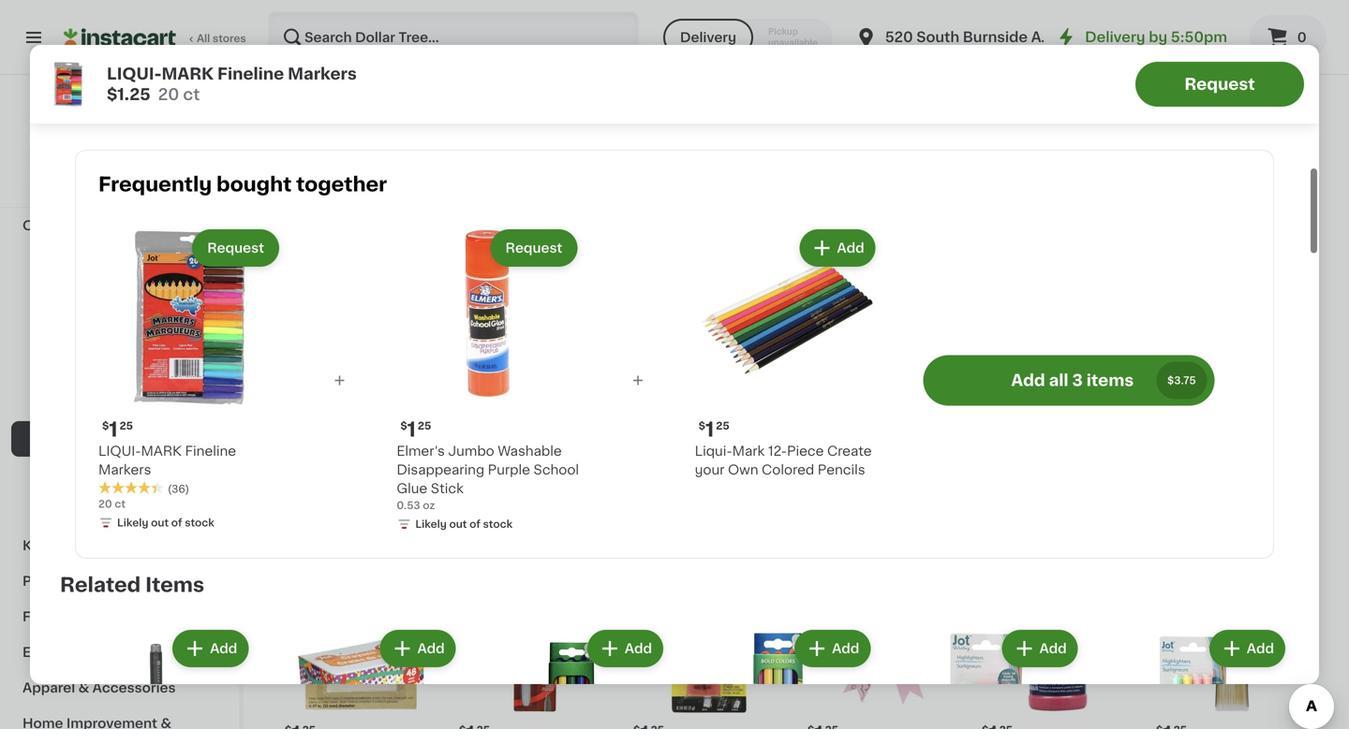 Task type: describe. For each thing, give the bounding box(es) containing it.
arts
[[66, 504, 93, 517]]

1 horizontal spatial out
[[449, 519, 467, 530]]

colored wood craft sticks pdq
[[1152, 170, 1284, 202]]

1 inside '1 white mandala tiles'
[[466, 426, 475, 446]]

handle
[[630, 470, 677, 483]]

metallic
[[114, 40, 166, 53]]

supplies up party & gift supplies link
[[78, 540, 137, 553]]

prang washable tempera paint
[[281, 170, 387, 202]]

520 south burnside avenue
[[885, 30, 1085, 44]]

$ for liqui-mark 12-piece create your own colored pencils
[[699, 421, 705, 431]]

0 horizontal spatial of
[[171, 518, 182, 528]]

kitchen supplies
[[22, 540, 137, 553]]

instacart logo image
[[64, 26, 176, 49]]

foam
[[922, 451, 959, 464]]

other office supplies link
[[11, 386, 228, 422]]

markers inside liqui-mark fineline markers $1.25 20 ct
[[288, 66, 357, 82]]

liqui-mark 12-piece create your own colored pencils
[[695, 445, 872, 477]]

5 piece paint brush set
[[281, 451, 434, 464]]

by
[[1149, 30, 1167, 44]]

paint inside the 5 piece paint brush set 'button'
[[333, 451, 367, 464]]

100% satisfaction guarantee
[[48, 180, 199, 191]]

520 south burnside avenue button
[[855, 11, 1085, 64]]

all stores link
[[64, 11, 247, 64]]

tree
[[126, 140, 156, 153]]

$ for colored wood craft sticks pdq
[[1156, 146, 1163, 156]]

items
[[145, 576, 204, 595]]

$ for 2 ct
[[459, 146, 466, 156]]

floral link
[[11, 600, 228, 635]]

all stores
[[197, 33, 246, 44]]

5 piece paint brush set button
[[281, 257, 440, 489]]

items
[[1086, 373, 1134, 389]]

kids arts & crafts
[[34, 504, 151, 517]]

supplies down office & craft link
[[78, 255, 135, 268]]

request button inside product group
[[1223, 263, 1306, 296]]

5
[[281, 451, 290, 464]]

$1.25 element for angledwood
[[630, 424, 789, 448]]

dollar
[[83, 140, 123, 153]]

ct inside liqui-mark fineline markers $1.25 20 ct
[[183, 87, 200, 103]]

0 button
[[1250, 15, 1327, 60]]

mark up (36)
[[141, 445, 182, 458]]

guarantee
[[144, 180, 199, 191]]

& right arts
[[96, 504, 107, 517]]

store
[[108, 162, 136, 172]]

related
[[60, 576, 141, 595]]

washable inside elmer's jumbo washable disappearing purple school glue stick 0.53 oz
[[498, 445, 562, 458]]

office for organization
[[34, 362, 75, 375]]

all
[[1049, 373, 1068, 389]]

ct inside crayola metallic crayons 8 ct
[[69, 58, 80, 68]]

0 horizontal spatial likely
[[117, 518, 148, 528]]

markers inside button
[[1152, 470, 1205, 483]]

office electronics link
[[11, 457, 228, 493]]

paint inside prang washable tempera paint
[[342, 189, 375, 202]]

bought
[[216, 175, 292, 194]]

1 horizontal spatial likely out of stock
[[415, 519, 513, 530]]

sticks
[[1152, 189, 1192, 202]]

mark
[[732, 445, 765, 458]]

ct right 2
[[464, 226, 475, 236]]

100%
[[48, 180, 76, 191]]

& for office
[[68, 219, 79, 232]]

& for notebooks
[[110, 326, 120, 339]]

art
[[34, 433, 54, 446]]

set
[[412, 451, 434, 464]]

office organization
[[34, 362, 163, 375]]

related items
[[60, 576, 204, 595]]

wreath
[[872, 451, 919, 464]]

household link
[[11, 137, 228, 172]]

household
[[22, 148, 96, 161]]

1 10" green wreath foam
[[804, 426, 959, 464]]

liqui- inside liqui-mark fineline markers $1.25 20 ct
[[107, 66, 162, 82]]

3
[[1072, 373, 1083, 389]]

elmer's
[[397, 445, 445, 458]]

20 inside liqui-mark fineline markers $1.25 20 ct
[[158, 87, 179, 103]]

accessories
[[92, 682, 176, 695]]

12-
[[768, 445, 787, 458]]

jumbo
[[448, 445, 494, 458]]

& for party
[[62, 575, 73, 588]]

0
[[1297, 31, 1307, 44]]

10"
[[804, 451, 824, 464]]

delivery for delivery by 5:50pm
[[1085, 30, 1145, 44]]

notebooks & paper
[[34, 326, 162, 339]]

supplies down other office supplies link
[[108, 433, 164, 446]]

elmer's jumbo washable disappearing purple school glue stick 0.53 oz
[[397, 445, 579, 511]]

520
[[885, 30, 913, 44]]

ct down office electronics link at the left
[[115, 499, 126, 510]]

kids
[[34, 504, 62, 517]]

green
[[828, 451, 868, 464]]

party & gift supplies
[[22, 575, 164, 588]]

0 horizontal spatial 20
[[98, 499, 112, 510]]

2 ct
[[455, 226, 475, 236]]

service type group
[[663, 19, 833, 56]]

gift
[[76, 575, 102, 588]]

$ 1 25 for colored wood craft sticks pdq
[[1156, 145, 1187, 165]]

crafts
[[110, 504, 151, 517]]

mark inside button
[[1195, 451, 1236, 464]]

electronics link
[[11, 635, 228, 671]]

office for &
[[22, 219, 65, 232]]

other office supplies
[[34, 397, 177, 410]]

everyday
[[56, 162, 106, 172]]

liqui- inside button
[[1152, 451, 1195, 464]]

brush for paint
[[370, 451, 408, 464]]

delivery button
[[663, 19, 753, 56]]

1.5" angledwood handle brush
[[630, 451, 739, 483]]

crayons
[[169, 40, 224, 53]]

25 for 2 ct
[[476, 146, 490, 156]]

office & craft
[[22, 219, 117, 232]]

stores
[[213, 33, 246, 44]]

liqui-mark fineline markers button
[[1152, 257, 1312, 541]]

school
[[534, 464, 579, 477]]

craft for colored wood craft sticks pdq
[[1250, 170, 1284, 183]]

(36)
[[168, 484, 189, 495]]

kitchen
[[22, 540, 75, 553]]

piece inside 'button'
[[293, 451, 330, 464]]

disappearing
[[397, 464, 484, 477]]

notebooks & paper link
[[11, 315, 228, 350]]

wood
[[1208, 170, 1247, 183]]



Task type: locate. For each thing, give the bounding box(es) containing it.
paint right 5
[[333, 451, 367, 464]]

satisfaction
[[79, 180, 142, 191]]

delivery by 5:50pm link
[[1055, 26, 1227, 49]]

20 right arts
[[98, 499, 112, 510]]

pencils up notebooks & paper
[[84, 290, 131, 304]]

dollar tree logo image
[[102, 97, 137, 133]]

$1.25 element up 5 piece paint brush set
[[281, 424, 440, 448]]

0 horizontal spatial washable
[[323, 170, 387, 183]]

0 horizontal spatial markers
[[98, 464, 151, 477]]

1 horizontal spatial washable
[[498, 445, 562, 458]]

request
[[1184, 76, 1255, 92], [207, 242, 264, 255], [505, 242, 562, 255], [1236, 273, 1293, 286]]

stick
[[431, 482, 464, 496]]

1 vertical spatial craft
[[83, 219, 117, 232]]

ct right 8
[[69, 58, 80, 68]]

delivery for delivery
[[680, 31, 736, 44]]

mark down crayons
[[162, 66, 214, 82]]

art & craft supplies link
[[11, 422, 228, 457]]

kids arts & crafts link
[[11, 493, 228, 528]]

craft inside colored wood craft sticks pdq
[[1250, 170, 1284, 183]]

electronics inside office electronics link
[[78, 468, 153, 482]]

$ 1 25 for 2 ct
[[459, 145, 490, 165]]

liqui- down '$3.75'
[[1152, 451, 1195, 464]]

0 vertical spatial pencils
[[84, 290, 131, 304]]

supplies down the organization on the left
[[120, 397, 177, 410]]

party & gift supplies link
[[11, 564, 228, 600]]

pens
[[34, 290, 66, 304]]

dollar tree
[[83, 140, 156, 153]]

0 vertical spatial electronics
[[78, 468, 153, 482]]

party
[[22, 575, 59, 588]]

0 vertical spatial washable
[[323, 170, 387, 183]]

glue
[[397, 482, 427, 496]]

& right art
[[57, 433, 67, 446]]

prices
[[139, 162, 172, 172]]

tiles
[[556, 451, 587, 464]]

washable inside prang washable tempera paint
[[323, 170, 387, 183]]

25 for liqui-mark fineline markers
[[120, 421, 133, 431]]

pencils inside liqui-mark 12-piece create your own colored pencils
[[818, 464, 865, 477]]

art & craft supplies
[[34, 433, 164, 446]]

mandala
[[497, 451, 553, 464]]

kitchen supplies link
[[11, 528, 228, 564]]

liqui-
[[107, 66, 162, 82], [98, 445, 141, 458], [1152, 451, 1195, 464]]

& left gift
[[62, 575, 73, 588]]

0 horizontal spatial liqui-mark fineline markers
[[98, 445, 236, 477]]

likely down crafts
[[117, 518, 148, 528]]

1 horizontal spatial stock
[[483, 519, 513, 530]]

1 vertical spatial paint
[[333, 451, 367, 464]]

★★★★★
[[98, 482, 164, 495], [98, 482, 164, 495]]

mark inside liqui-mark fineline markers $1.25 20 ct
[[162, 66, 214, 82]]

liqui- up office electronics
[[98, 445, 141, 458]]

0 horizontal spatial stock
[[185, 518, 214, 528]]

$1.25 element up the angledwood
[[630, 424, 789, 448]]

fineline inside button
[[1239, 451, 1290, 464]]

& right apparel
[[78, 682, 89, 695]]

& right the pens
[[70, 290, 80, 304]]

8
[[60, 58, 67, 68]]

office up "other"
[[34, 362, 75, 375]]

2 vertical spatial craft
[[71, 433, 104, 446]]

2 $1.25 element from the left
[[630, 424, 789, 448]]

electronics inside electronics link
[[22, 646, 99, 660]]

crayola metallic crayons 8 ct
[[60, 40, 224, 68]]

office organization link
[[11, 350, 228, 386]]

colored inside colored wood craft sticks pdq
[[1152, 170, 1205, 183]]

$ for prang washable tempera paint
[[285, 146, 292, 156]]

$ 1 25 for liqui-mark fineline markers
[[102, 420, 133, 440]]

burnside
[[963, 30, 1028, 44]]

office up the pens
[[34, 255, 75, 268]]

1 white mandala tiles
[[455, 426, 587, 464]]

likely
[[117, 518, 148, 528], [415, 519, 447, 530]]

1 horizontal spatial liqui-mark fineline markers
[[1152, 451, 1290, 483]]

colored
[[1152, 170, 1205, 183], [762, 464, 814, 477]]

craft for art & craft supplies
[[71, 433, 104, 446]]

1 horizontal spatial brush
[[680, 470, 718, 483]]

liqui-mark fineline markers inside button
[[1152, 451, 1290, 483]]

1 $1.25 element from the left
[[281, 424, 440, 448]]

apparel & accessories link
[[11, 671, 228, 706]]

ct
[[69, 58, 80, 68], [183, 87, 200, 103], [464, 226, 475, 236], [115, 499, 126, 510]]

craft up office supplies
[[83, 219, 117, 232]]

product group
[[281, 0, 440, 220], [455, 0, 615, 238], [630, 0, 789, 201], [1152, 0, 1312, 242], [98, 226, 283, 534], [397, 226, 581, 536], [695, 226, 879, 480], [455, 257, 615, 467], [630, 257, 789, 486], [1152, 257, 1312, 541], [1152, 556, 1312, 730], [60, 627, 252, 730], [267, 627, 460, 730], [475, 627, 667, 730], [682, 627, 874, 730], [889, 627, 1082, 730], [1097, 627, 1289, 730]]

washable up tempera
[[323, 170, 387, 183]]

None search field
[[268, 11, 639, 64]]

& for pens
[[70, 290, 80, 304]]

holiday essentials
[[22, 112, 147, 126]]

of down (36)
[[171, 518, 182, 528]]

0 horizontal spatial pencils
[[84, 290, 131, 304]]

1 horizontal spatial 20
[[158, 87, 179, 103]]

colored down 12-
[[762, 464, 814, 477]]

20
[[158, 87, 179, 103], [98, 499, 112, 510]]

office
[[22, 219, 65, 232], [34, 255, 75, 268], [34, 362, 75, 375], [75, 397, 117, 410], [34, 468, 75, 482]]

likely down oz
[[415, 519, 447, 530]]

out down (36)
[[151, 518, 169, 528]]

1 vertical spatial colored
[[762, 464, 814, 477]]

& for art
[[57, 433, 67, 446]]

paint
[[342, 189, 375, 202], [333, 451, 367, 464]]

add button
[[801, 231, 874, 265], [711, 263, 783, 296], [174, 632, 247, 666], [382, 632, 454, 666], [589, 632, 661, 666], [796, 632, 869, 666], [1004, 632, 1076, 666], [1211, 632, 1283, 666]]

likely out of stock down stick
[[415, 519, 513, 530]]

0 horizontal spatial $1.25 element
[[281, 424, 440, 448]]

delivery inside delivery by 5:50pm link
[[1085, 30, 1145, 44]]

add all 3 items
[[1011, 373, 1134, 389]]

liqui-mark fineline markers
[[98, 445, 236, 477], [1152, 451, 1290, 483]]

liqui-mark fineline markers $1.25 20 ct
[[107, 66, 357, 103]]

brush left set
[[370, 451, 408, 464]]

$1.25
[[107, 87, 150, 103]]

2
[[455, 226, 462, 236]]

0 horizontal spatial delivery
[[680, 31, 736, 44]]

office up kids
[[34, 468, 75, 482]]

paint right tempera
[[342, 189, 375, 202]]

brush inside the 5 piece paint brush set 'button'
[[370, 451, 408, 464]]

$ for liqui-mark fineline markers
[[102, 421, 109, 431]]

delivery inside "delivery" button
[[680, 31, 736, 44]]

piece left green
[[787, 445, 824, 458]]

tempera
[[281, 189, 338, 202]]

$1.25 element
[[281, 424, 440, 448], [630, 424, 789, 448], [1152, 424, 1312, 448]]

office & craft link
[[11, 208, 228, 244]]

baby
[[22, 184, 58, 197]]

stock down elmer's jumbo washable disappearing purple school glue stick 0.53 oz
[[483, 519, 513, 530]]

1.5"
[[630, 451, 653, 464]]

piece inside liqui-mark 12-piece create your own colored pencils
[[787, 445, 824, 458]]

1 horizontal spatial $1.25 element
[[630, 424, 789, 448]]

dollar tree link
[[83, 97, 156, 156]]

1 vertical spatial brush
[[680, 470, 718, 483]]

$ 1 25 for elmer's jumbo washable disappearing purple school glue stick
[[400, 420, 431, 440]]

0 vertical spatial 20
[[158, 87, 179, 103]]

ct down crayons
[[183, 87, 200, 103]]

0 horizontal spatial brush
[[370, 451, 408, 464]]

brush down the angledwood
[[680, 470, 718, 483]]

mark
[[162, 66, 214, 82], [141, 445, 182, 458], [1195, 451, 1236, 464]]

0.53
[[397, 501, 420, 511]]

office for electronics
[[34, 468, 75, 482]]

0 horizontal spatial colored
[[762, 464, 814, 477]]

0 horizontal spatial piece
[[293, 451, 330, 464]]

electronics up 20 ct
[[78, 468, 153, 482]]

piece right 5
[[293, 451, 330, 464]]

2 horizontal spatial markers
[[1152, 470, 1205, 483]]

craft up office electronics
[[71, 433, 104, 446]]

notebooks
[[34, 326, 106, 339]]

washable up purple
[[498, 445, 562, 458]]

holiday
[[22, 112, 75, 126]]

$ 1 25 for liqui-mark 12-piece create your own colored pencils
[[699, 420, 729, 440]]

product group containing request
[[1152, 257, 1312, 541]]

1 vertical spatial washable
[[498, 445, 562, 458]]

fineline inside liqui-mark fineline markers $1.25 20 ct
[[217, 66, 284, 82]]

office for supplies
[[34, 255, 75, 268]]

of down elmer's jumbo washable disappearing purple school glue stick 0.53 oz
[[469, 519, 480, 530]]

angledwood
[[656, 451, 739, 464]]

1.5" angledwood handle brush button
[[630, 257, 789, 486]]

$1.25 element down '$3.75'
[[1152, 424, 1312, 448]]

likely out of stock down (36)
[[117, 518, 214, 528]]

& up office supplies
[[68, 219, 79, 232]]

1 horizontal spatial piece
[[787, 445, 824, 458]]

craft right the wood
[[1250, 170, 1284, 183]]

0 vertical spatial craft
[[1250, 170, 1284, 183]]

mark down '$3.75'
[[1195, 451, 1236, 464]]

liqui- up '$1.25'
[[107, 66, 162, 82]]

1 horizontal spatial pencils
[[818, 464, 865, 477]]

20 right '$1.25'
[[158, 87, 179, 103]]

office down baby
[[22, 219, 65, 232]]

0 horizontal spatial out
[[151, 518, 169, 528]]

supplies
[[78, 255, 135, 268], [120, 397, 177, 410], [108, 433, 164, 446], [78, 540, 137, 553], [106, 575, 164, 588]]

request button
[[1135, 62, 1304, 107], [194, 231, 277, 265], [492, 231, 576, 265], [1223, 263, 1306, 296]]

25 for elmer's jumbo washable disappearing purple school glue stick
[[418, 421, 431, 431]]

office down office organization
[[75, 397, 117, 410]]

$
[[285, 146, 292, 156], [459, 146, 466, 156], [633, 146, 640, 156], [808, 146, 814, 156], [982, 146, 989, 156], [1156, 146, 1163, 156], [102, 421, 109, 431], [400, 421, 407, 431], [699, 421, 705, 431]]

frequently
[[98, 175, 212, 194]]

colored inside liqui-mark 12-piece create your own colored pencils
[[762, 464, 814, 477]]

$1.25 element for piece
[[281, 424, 440, 448]]

0 vertical spatial paint
[[342, 189, 375, 202]]

1 horizontal spatial delivery
[[1085, 30, 1145, 44]]

pencils down create
[[818, 464, 865, 477]]

office supplies link
[[11, 244, 228, 279]]

apparel
[[22, 682, 75, 695]]

0 horizontal spatial likely out of stock
[[117, 518, 214, 528]]

$ for elmer's jumbo washable disappearing purple school glue stick
[[400, 421, 407, 431]]

$1.25 element for mark
[[1152, 424, 1312, 448]]

brush inside 1.5" angledwood handle brush
[[680, 470, 718, 483]]

organization
[[78, 362, 163, 375]]

pens & pencils link
[[11, 279, 228, 315]]

everyday store prices link
[[56, 159, 183, 174]]

& for apparel
[[78, 682, 89, 695]]

paper
[[123, 326, 162, 339]]

pencils
[[84, 290, 131, 304], [818, 464, 865, 477]]

25 for prang washable tempera paint
[[302, 146, 316, 156]]

1 vertical spatial 20
[[98, 499, 112, 510]]

supplies up floral link
[[106, 575, 164, 588]]

& left paper at top left
[[110, 326, 120, 339]]

0 vertical spatial colored
[[1152, 170, 1205, 183]]

office electronics
[[34, 468, 153, 482]]

1 vertical spatial pencils
[[818, 464, 865, 477]]

craft for office & craft
[[83, 219, 117, 232]]

1 horizontal spatial colored
[[1152, 170, 1205, 183]]

colored up the sticks
[[1152, 170, 1205, 183]]

out down stick
[[449, 519, 467, 530]]

1 horizontal spatial markers
[[288, 66, 357, 82]]

pdq
[[1196, 189, 1227, 202]]

25 for liqui-mark 12-piece create your own colored pencils
[[716, 421, 729, 431]]

1 vertical spatial electronics
[[22, 646, 99, 660]]

1 horizontal spatial likely
[[415, 519, 447, 530]]

electronics
[[78, 468, 153, 482], [22, 646, 99, 660]]

$ 1 25 for prang washable tempera paint
[[285, 145, 316, 165]]

1 horizontal spatial of
[[469, 519, 480, 530]]

25 for colored wood craft sticks pdq
[[1173, 146, 1187, 156]]

1 inside 1 10" green wreath foam
[[814, 426, 823, 446]]

3 $1.25 element from the left
[[1152, 424, 1312, 448]]

brush for handle
[[680, 470, 718, 483]]

$ 1 25
[[285, 145, 316, 165], [459, 145, 490, 165], [633, 145, 664, 165], [808, 145, 838, 165], [982, 145, 1013, 165], [1156, 145, 1187, 165], [102, 420, 133, 440], [400, 420, 431, 440], [699, 420, 729, 440]]

holiday essentials link
[[11, 101, 228, 137]]

& inside "link"
[[110, 326, 120, 339]]

together
[[296, 175, 387, 194]]

stock down (36)
[[185, 518, 214, 528]]

white
[[455, 451, 494, 464]]

2 horizontal spatial $1.25 element
[[1152, 424, 1312, 448]]

0 vertical spatial brush
[[370, 451, 408, 464]]

south
[[916, 30, 959, 44]]

electronics up apparel
[[22, 646, 99, 660]]



Task type: vqa. For each thing, say whether or not it's contained in the screenshot.
PENS
yes



